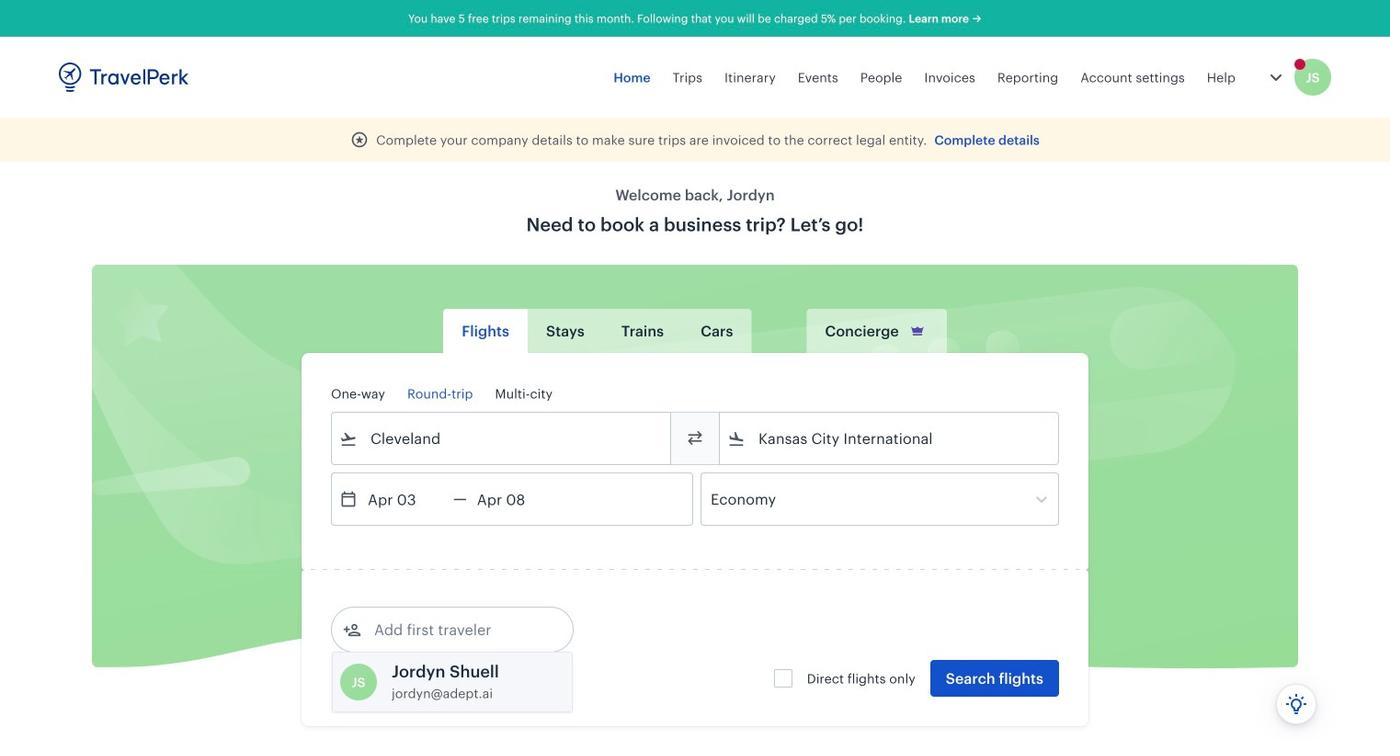Task type: describe. For each thing, give the bounding box(es) containing it.
Return text field
[[467, 473, 562, 525]]



Task type: locate. For each thing, give the bounding box(es) containing it.
Depart text field
[[358, 473, 453, 525]]

To search field
[[746, 424, 1034, 453]]

From search field
[[358, 424, 646, 453]]

Add first traveler search field
[[361, 615, 553, 644]]



